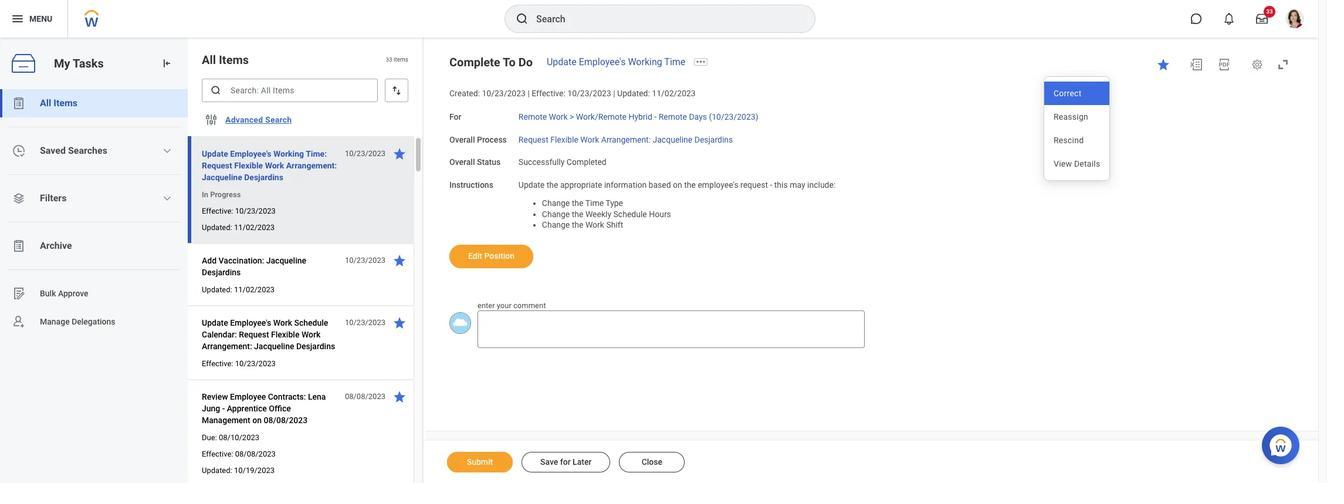 Task type: vqa. For each thing, say whether or not it's contained in the screenshot.
close environment banner image
no



Task type: locate. For each thing, give the bounding box(es) containing it.
justify image
[[11, 12, 25, 26]]

1 horizontal spatial remote
[[659, 112, 687, 121]]

33 left profile logan mcneil icon
[[1267, 8, 1274, 15]]

successfully
[[519, 157, 565, 167]]

updated: down "in progress" at the left of the page
[[202, 223, 232, 232]]

include:
[[808, 180, 836, 190]]

1 horizontal spatial request
[[239, 330, 269, 339]]

inbox large image
[[1257, 13, 1268, 25]]

manage delegations
[[40, 317, 115, 326]]

desjardins
[[695, 135, 733, 144], [244, 173, 283, 182], [202, 268, 241, 277], [296, 342, 335, 351]]

star image
[[1157, 58, 1171, 72], [393, 147, 407, 161], [393, 254, 407, 268]]

0 vertical spatial 08/08/2023
[[345, 392, 386, 401]]

chevron down image
[[163, 146, 172, 156], [163, 194, 172, 203]]

1 horizontal spatial 33
[[1267, 8, 1274, 15]]

0 vertical spatial star image
[[393, 316, 407, 330]]

add vaccination: jacqueline desjardins
[[202, 256, 306, 277]]

1 horizontal spatial time
[[665, 56, 686, 68]]

arrangement:
[[602, 135, 651, 144], [286, 161, 337, 170], [202, 342, 252, 351]]

work
[[549, 112, 568, 121], [581, 135, 599, 144], [265, 161, 284, 170], [586, 220, 605, 230], [273, 318, 292, 328], [302, 330, 321, 339]]

1 vertical spatial 33
[[386, 57, 392, 63]]

0 horizontal spatial remote
[[519, 112, 547, 121]]

1 vertical spatial overall
[[450, 157, 475, 167]]

1 effective: 10/23/2023 from the top
[[202, 207, 276, 215]]

0 vertical spatial items
[[219, 53, 249, 67]]

0 vertical spatial overall
[[450, 135, 475, 144]]

0 horizontal spatial arrangement:
[[202, 342, 252, 351]]

overall up instructions
[[450, 157, 475, 167]]

comment
[[514, 301, 546, 310]]

10/19/2023
[[234, 466, 275, 475]]

08/10/2023
[[219, 433, 259, 442]]

employee's up created: 10/23/2023 | effective: 10/23/2023 | updated: 11/02/2023
[[579, 56, 626, 68]]

rescind button
[[1045, 129, 1110, 152]]

request up successfully
[[519, 135, 549, 144]]

gear image
[[1252, 59, 1264, 70]]

based
[[649, 180, 671, 190]]

profile logan mcneil image
[[1286, 9, 1305, 31]]

request right calendar:
[[239, 330, 269, 339]]

2 vertical spatial change
[[542, 220, 570, 230]]

items down my
[[54, 97, 78, 109]]

flexible inside the update employee's work schedule calendar: request flexible work arrangement: jacqueline desjardins
[[271, 330, 300, 339]]

|
[[528, 89, 530, 98], [614, 89, 616, 98]]

2 star image from the top
[[393, 390, 407, 404]]

0 vertical spatial working
[[628, 56, 663, 68]]

2 horizontal spatial request
[[519, 135, 549, 144]]

1 vertical spatial working
[[274, 149, 304, 158]]

arrangement: inside the update employee's work schedule calendar: request flexible work arrangement: jacqueline desjardins
[[202, 342, 252, 351]]

office
[[269, 404, 291, 413]]

0 horizontal spatial items
[[54, 97, 78, 109]]

33 for 33 items
[[386, 57, 392, 63]]

update employee's working time
[[547, 56, 686, 68]]

1 vertical spatial all
[[40, 97, 51, 109]]

working left time:
[[274, 149, 304, 158]]

0 vertical spatial star image
[[1157, 58, 1171, 72]]

request inside the update employee's work schedule calendar: request flexible work arrangement: jacqueline desjardins
[[239, 330, 269, 339]]

on inside review employee contracts: lena jung - apprentice office management on 08/08/2023
[[253, 416, 262, 425]]

08/08/2023 down the office
[[264, 416, 308, 425]]

jacqueline right vaccination:
[[266, 256, 306, 265]]

2 horizontal spatial -
[[770, 180, 773, 190]]

3 change from the top
[[542, 220, 570, 230]]

0 vertical spatial chevron down image
[[163, 146, 172, 156]]

1 horizontal spatial arrangement:
[[286, 161, 337, 170]]

edit
[[468, 251, 482, 261]]

effective: 10/23/2023 up employee
[[202, 359, 276, 368]]

0 vertical spatial all
[[202, 53, 216, 67]]

updated: 11/02/2023
[[202, 223, 275, 232], [202, 285, 275, 294]]

update for update the appropriate information based on the employee's request - this may include:
[[519, 180, 545, 190]]

1 horizontal spatial flexible
[[271, 330, 300, 339]]

0 horizontal spatial request
[[202, 161, 232, 170]]

jacqueline inside update employee's working time: request flexible work arrangement: jacqueline desjardins
[[202, 173, 242, 182]]

1 vertical spatial employee's
[[230, 149, 271, 158]]

complete
[[450, 55, 501, 69]]

2 overall from the top
[[450, 157, 475, 167]]

2 vertical spatial arrangement:
[[202, 342, 252, 351]]

1 vertical spatial schedule
[[294, 318, 328, 328]]

saved searches
[[40, 145, 107, 156]]

items
[[219, 53, 249, 67], [54, 97, 78, 109]]

the
[[547, 180, 558, 190], [685, 180, 696, 190], [572, 198, 584, 208], [572, 209, 584, 219], [572, 220, 584, 230]]

overall status
[[450, 157, 501, 167]]

jacqueline up "in progress" at the left of the page
[[202, 173, 242, 182]]

updated: down 'add'
[[202, 285, 232, 294]]

overall status element
[[519, 150, 607, 168]]

instructions
[[450, 180, 494, 190]]

all up search image
[[202, 53, 216, 67]]

0 vertical spatial flexible
[[551, 135, 579, 144]]

1 vertical spatial time
[[586, 198, 604, 208]]

33 items
[[386, 57, 409, 63]]

0 horizontal spatial flexible
[[234, 161, 263, 170]]

saved searches button
[[0, 137, 188, 165]]

update for update employee's working time
[[547, 56, 577, 68]]

0 vertical spatial employee's
[[579, 56, 626, 68]]

08/08/2023
[[345, 392, 386, 401], [264, 416, 308, 425], [235, 450, 276, 458]]

0 horizontal spatial all items
[[40, 97, 78, 109]]

0 horizontal spatial time
[[586, 198, 604, 208]]

1 horizontal spatial |
[[614, 89, 616, 98]]

items inside button
[[54, 97, 78, 109]]

the left weekly
[[572, 209, 584, 219]]

1 horizontal spatial items
[[219, 53, 249, 67]]

1 change from the top
[[542, 198, 570, 208]]

effective: down "in progress" at the left of the page
[[202, 207, 233, 215]]

update up calendar:
[[202, 318, 228, 328]]

updated: 11/02/2023 up vaccination:
[[202, 223, 275, 232]]

list containing all items
[[0, 89, 188, 336]]

jacqueline up the contracts:
[[254, 342, 294, 351]]

1 vertical spatial items
[[54, 97, 78, 109]]

2 vertical spatial star image
[[393, 254, 407, 268]]

search image
[[210, 85, 222, 96]]

item list element
[[188, 38, 424, 483]]

all items button
[[0, 89, 188, 117]]

request flexible work arrangement: jacqueline desjardins
[[519, 135, 733, 144]]

0 horizontal spatial schedule
[[294, 318, 328, 328]]

clock check image
[[12, 144, 26, 158]]

lena
[[308, 392, 326, 402]]

star image
[[393, 316, 407, 330], [393, 390, 407, 404]]

overall
[[450, 135, 475, 144], [450, 157, 475, 167]]

| down do
[[528, 89, 530, 98]]

1 horizontal spatial working
[[628, 56, 663, 68]]

1 vertical spatial chevron down image
[[163, 194, 172, 203]]

employee's inside update employee's working time: request flexible work arrangement: jacqueline desjardins
[[230, 149, 271, 158]]

menu containing correct
[[1045, 82, 1110, 176]]

update employee's working time: request flexible work arrangement: jacqueline desjardins button
[[202, 147, 339, 184]]

enter your comment
[[478, 301, 546, 310]]

star image for update employee's working time: request flexible work arrangement: jacqueline desjardins
[[393, 147, 407, 161]]

time down 'search workday' 'search box'
[[665, 56, 686, 68]]

employee's for update employee's working time: request flexible work arrangement: jacqueline desjardins
[[230, 149, 271, 158]]

search image
[[515, 12, 529, 26]]

1 vertical spatial arrangement:
[[286, 161, 337, 170]]

arrangement: down remote work > work/remote hybrid - remote days (10/23/2023) in the top of the page
[[602, 135, 651, 144]]

schedule inside the update employee's work schedule calendar: request flexible work arrangement: jacqueline desjardins
[[294, 318, 328, 328]]

jacqueline inside "add vaccination: jacqueline desjardins"
[[266, 256, 306, 265]]

overall process
[[450, 135, 507, 144]]

my tasks element
[[0, 38, 188, 483]]

bulk approve link
[[0, 279, 188, 308]]

1 vertical spatial star image
[[393, 147, 407, 161]]

overall down for
[[450, 135, 475, 144]]

save for later
[[541, 457, 592, 467]]

1 horizontal spatial all items
[[202, 53, 249, 67]]

1 vertical spatial on
[[253, 416, 262, 425]]

calendar:
[[202, 330, 237, 339]]

33 inside button
[[1267, 8, 1274, 15]]

on down apprentice
[[253, 416, 262, 425]]

working inside update employee's working time: request flexible work arrangement: jacqueline desjardins
[[274, 149, 304, 158]]

1 vertical spatial 08/08/2023
[[264, 416, 308, 425]]

11/02/2023 up vaccination:
[[234, 223, 275, 232]]

2 | from the left
[[614, 89, 616, 98]]

working for time:
[[274, 149, 304, 158]]

effective: down calendar:
[[202, 359, 233, 368]]

time
[[665, 56, 686, 68], [586, 198, 604, 208]]

0 horizontal spatial on
[[253, 416, 262, 425]]

updated:
[[618, 89, 650, 98], [202, 223, 232, 232], [202, 285, 232, 294], [202, 466, 232, 475]]

employee's down advanced
[[230, 149, 271, 158]]

desjardins inside "add vaccination: jacqueline desjardins"
[[202, 268, 241, 277]]

- for lena
[[222, 404, 225, 413]]

33 left items
[[386, 57, 392, 63]]

work/remote
[[576, 112, 627, 121]]

1 vertical spatial change
[[542, 209, 570, 219]]

0 horizontal spatial working
[[274, 149, 304, 158]]

update up created: 10/23/2023 | effective: 10/23/2023 | updated: 11/02/2023
[[547, 56, 577, 68]]

jacqueline
[[653, 135, 693, 144], [202, 173, 242, 182], [266, 256, 306, 265], [254, 342, 294, 351]]

update inside the update employee's work schedule calendar: request flexible work arrangement: jacqueline desjardins
[[202, 318, 228, 328]]

0 vertical spatial request
[[519, 135, 549, 144]]

0 vertical spatial arrangement:
[[602, 135, 651, 144]]

- up "management"
[[222, 404, 225, 413]]

jacqueline down 'days'
[[653, 135, 693, 144]]

- inside review employee contracts: lena jung - apprentice office management on 08/08/2023
[[222, 404, 225, 413]]

working down 'search workday' 'search box'
[[628, 56, 663, 68]]

11/02/2023 up 'days'
[[652, 89, 696, 98]]

- for work/remote
[[655, 112, 657, 121]]

0 vertical spatial effective: 10/23/2023
[[202, 207, 276, 215]]

08/08/2023 right lena
[[345, 392, 386, 401]]

33
[[1267, 8, 1274, 15], [386, 57, 392, 63]]

action bar region
[[424, 440, 1319, 483]]

2 remote from the left
[[659, 112, 687, 121]]

0 horizontal spatial 33
[[386, 57, 392, 63]]

1 | from the left
[[528, 89, 530, 98]]

submit button
[[447, 452, 513, 473]]

on right based
[[673, 180, 683, 190]]

archive
[[40, 240, 72, 251]]

0 vertical spatial all items
[[202, 53, 249, 67]]

advanced
[[225, 115, 263, 124]]

in
[[202, 190, 208, 199]]

1 horizontal spatial on
[[673, 180, 683, 190]]

request up "in progress" at the left of the page
[[202, 161, 232, 170]]

2 vertical spatial -
[[222, 404, 225, 413]]

2 horizontal spatial arrangement:
[[602, 135, 651, 144]]

time up weekly
[[586, 198, 604, 208]]

star image for review employee contracts: lena jung - apprentice office management on 08/08/2023
[[393, 390, 407, 404]]

1 horizontal spatial all
[[202, 53, 216, 67]]

created:
[[450, 89, 480, 98]]

1 vertical spatial flexible
[[234, 161, 263, 170]]

details
[[1075, 159, 1101, 168]]

1 vertical spatial updated: 11/02/2023
[[202, 285, 275, 294]]

correct button
[[1045, 82, 1110, 105]]

all items inside all items button
[[40, 97, 78, 109]]

arrangement: down time:
[[286, 161, 337, 170]]

all
[[202, 53, 216, 67], [40, 97, 51, 109]]

1 horizontal spatial schedule
[[614, 209, 647, 219]]

1 overall from the top
[[450, 135, 475, 144]]

1 vertical spatial all items
[[40, 97, 78, 109]]

all items up search image
[[202, 53, 249, 67]]

0 vertical spatial -
[[655, 112, 657, 121]]

completed
[[567, 157, 607, 167]]

apprentice
[[227, 404, 267, 413]]

shift
[[607, 220, 624, 230]]

Search Workday  search field
[[537, 6, 791, 32]]

08/08/2023 up 10/19/2023
[[235, 450, 276, 458]]

1 horizontal spatial -
[[655, 112, 657, 121]]

0 vertical spatial 11/02/2023
[[652, 89, 696, 98]]

jacqueline inside the update employee's work schedule calendar: request flexible work arrangement: jacqueline desjardins
[[254, 342, 294, 351]]

all inside "item list" element
[[202, 53, 216, 67]]

update down successfully
[[519, 180, 545, 190]]

update inside update employee's working time: request flexible work arrangement: jacqueline desjardins
[[202, 149, 228, 158]]

all items right clipboard icon
[[40, 97, 78, 109]]

1 chevron down image from the top
[[163, 146, 172, 156]]

effective: 10/23/2023
[[202, 207, 276, 215], [202, 359, 276, 368]]

fullscreen image
[[1277, 58, 1291, 72]]

0 vertical spatial schedule
[[614, 209, 647, 219]]

1 vertical spatial effective: 10/23/2023
[[202, 359, 276, 368]]

1 vertical spatial 11/02/2023
[[234, 223, 275, 232]]

33 inside "item list" element
[[386, 57, 392, 63]]

jung
[[202, 404, 220, 413]]

edit position button
[[450, 245, 534, 268]]

all items inside "item list" element
[[202, 53, 249, 67]]

your
[[497, 301, 512, 310]]

all right clipboard icon
[[40, 97, 51, 109]]

10/23/2023
[[482, 89, 526, 98], [568, 89, 612, 98], [345, 149, 386, 158], [235, 207, 276, 215], [345, 256, 386, 265], [345, 318, 386, 327], [235, 359, 276, 368]]

review employee contracts: lena jung - apprentice office management on 08/08/2023 button
[[202, 390, 339, 427]]

submit
[[467, 457, 493, 467]]

search
[[265, 115, 292, 124]]

0 vertical spatial updated: 11/02/2023
[[202, 223, 275, 232]]

on
[[673, 180, 683, 190], [253, 416, 262, 425]]

effective: down do
[[532, 89, 566, 98]]

the left shift on the left top of page
[[572, 220, 584, 230]]

0 vertical spatial change
[[542, 198, 570, 208]]

for
[[450, 112, 462, 121]]

effective: 10/23/2023 down progress
[[202, 207, 276, 215]]

schedule
[[614, 209, 647, 219], [294, 318, 328, 328]]

star image for add vaccination: jacqueline desjardins
[[393, 254, 407, 268]]

1 star image from the top
[[393, 316, 407, 330]]

list
[[0, 89, 188, 336]]

the down "successfully completed"
[[547, 180, 558, 190]]

2 vertical spatial request
[[239, 330, 269, 339]]

star image for update employee's work schedule calendar: request flexible work arrangement: jacqueline desjardins
[[393, 316, 407, 330]]

update down configure image
[[202, 149, 228, 158]]

0 vertical spatial 33
[[1267, 8, 1274, 15]]

items up search image
[[219, 53, 249, 67]]

1 vertical spatial request
[[202, 161, 232, 170]]

close
[[642, 457, 663, 467]]

Search: All Items text field
[[202, 79, 378, 102]]

employee's inside the update employee's work schedule calendar: request flexible work arrangement: jacqueline desjardins
[[230, 318, 271, 328]]

0 horizontal spatial all
[[40, 97, 51, 109]]

0 horizontal spatial -
[[222, 404, 225, 413]]

- left this
[[770, 180, 773, 190]]

2 vertical spatial 08/08/2023
[[235, 450, 276, 458]]

11/02/2023 down "add vaccination: jacqueline desjardins" on the left of page
[[234, 285, 275, 294]]

export to excel image
[[1190, 58, 1204, 72]]

effective: 08/08/2023
[[202, 450, 276, 458]]

remote left the >
[[519, 112, 547, 121]]

| up work/remote
[[614, 89, 616, 98]]

menu
[[1045, 82, 1110, 176]]

-
[[655, 112, 657, 121], [770, 180, 773, 190], [222, 404, 225, 413]]

- right hybrid
[[655, 112, 657, 121]]

0 horizontal spatial |
[[528, 89, 530, 98]]

arrangement: down calendar:
[[202, 342, 252, 351]]

employee's up calendar:
[[230, 318, 271, 328]]

2 chevron down image from the top
[[163, 194, 172, 203]]

change the time type change the weekly schedule hours change the work shift
[[542, 198, 671, 230]]

items
[[394, 57, 409, 63]]

2 vertical spatial flexible
[[271, 330, 300, 339]]

process
[[477, 135, 507, 144]]

2 effective: 10/23/2023 from the top
[[202, 359, 276, 368]]

2 vertical spatial employee's
[[230, 318, 271, 328]]

remote left 'days'
[[659, 112, 687, 121]]

1 vertical spatial star image
[[393, 390, 407, 404]]

updated: 11/02/2023 down "add vaccination: jacqueline desjardins" on the left of page
[[202, 285, 275, 294]]

close button
[[619, 452, 685, 473]]



Task type: describe. For each thing, give the bounding box(es) containing it.
filters
[[40, 193, 67, 204]]

enter your comment text field
[[478, 311, 865, 348]]

1 updated: 11/02/2023 from the top
[[202, 223, 275, 232]]

0 vertical spatial time
[[665, 56, 686, 68]]

successfully completed
[[519, 157, 607, 167]]

my
[[54, 56, 70, 70]]

time:
[[306, 149, 327, 158]]

view details
[[1054, 159, 1101, 168]]

menu button
[[0, 0, 68, 38]]

review
[[202, 392, 228, 402]]

advanced search button
[[221, 108, 297, 131]]

information
[[605, 180, 647, 190]]

0 vertical spatial on
[[673, 180, 683, 190]]

filters button
[[0, 184, 188, 212]]

update for update employee's work schedule calendar: request flexible work arrangement: jacqueline desjardins
[[202, 318, 228, 328]]

reassign
[[1054, 112, 1089, 122]]

rescind
[[1054, 136, 1084, 145]]

overall for overall status
[[450, 157, 475, 167]]

all inside button
[[40, 97, 51, 109]]

flexible inside update employee's working time: request flexible work arrangement: jacqueline desjardins
[[234, 161, 263, 170]]

remote work > work/remote hybrid - remote days (10/23/2023)
[[519, 112, 759, 121]]

due: 08/10/2023
[[202, 433, 259, 442]]

add
[[202, 256, 217, 265]]

remote work > work/remote hybrid - remote days (10/23/2023) link
[[519, 110, 759, 121]]

employee
[[230, 392, 266, 402]]

notifications large image
[[1224, 13, 1236, 25]]

effective: down due:
[[202, 450, 233, 458]]

manage
[[40, 317, 70, 326]]

may
[[790, 180, 806, 190]]

type
[[606, 198, 623, 208]]

delegations
[[72, 317, 115, 326]]

rename image
[[12, 286, 26, 301]]

2 updated: 11/02/2023 from the top
[[202, 285, 275, 294]]

later
[[573, 457, 592, 467]]

chevron down image for filters
[[163, 194, 172, 203]]

this
[[775, 180, 788, 190]]

08/08/2023 inside review employee contracts: lena jung - apprentice office management on 08/08/2023
[[264, 416, 308, 425]]

searches
[[68, 145, 107, 156]]

request
[[741, 180, 768, 190]]

update employee's work schedule calendar: request flexible work arrangement: jacqueline desjardins button
[[202, 316, 339, 353]]

due:
[[202, 433, 217, 442]]

updated: down effective: 08/08/2023
[[202, 466, 232, 475]]

clipboard image
[[12, 96, 26, 110]]

edit position
[[468, 251, 515, 261]]

employee's for update employee's work schedule calendar: request flexible work arrangement: jacqueline desjardins
[[230, 318, 271, 328]]

overall for overall process
[[450, 135, 475, 144]]

hours
[[649, 209, 671, 219]]

vaccination:
[[219, 256, 264, 265]]

working for time
[[628, 56, 663, 68]]

correct
[[1054, 89, 1082, 98]]

reassign button
[[1045, 105, 1110, 129]]

2 horizontal spatial flexible
[[551, 135, 579, 144]]

manage delegations link
[[0, 308, 188, 336]]

chevron down image for saved searches
[[163, 146, 172, 156]]

request flexible work arrangement: jacqueline desjardins link
[[519, 132, 733, 144]]

save
[[541, 457, 558, 467]]

sort image
[[391, 85, 403, 96]]

>
[[570, 112, 574, 121]]

time inside change the time type change the weekly schedule hours change the work shift
[[586, 198, 604, 208]]

employee's
[[698, 180, 739, 190]]

the down 'appropriate'
[[572, 198, 584, 208]]

update employee's working time link
[[547, 56, 686, 68]]

work inside update employee's working time: request flexible work arrangement: jacqueline desjardins
[[265, 161, 284, 170]]

configure image
[[204, 113, 218, 127]]

desjardins inside update employee's working time: request flexible work arrangement: jacqueline desjardins
[[244, 173, 283, 182]]

perspective image
[[12, 191, 26, 205]]

employee's for update employee's working time
[[579, 56, 626, 68]]

work inside change the time type change the weekly schedule hours change the work shift
[[586, 220, 605, 230]]

status
[[477, 157, 501, 167]]

contracts:
[[268, 392, 306, 402]]

tasks
[[73, 56, 104, 70]]

request inside update employee's working time: request flexible work arrangement: jacqueline desjardins
[[202, 161, 232, 170]]

saved
[[40, 145, 66, 156]]

2 change from the top
[[542, 209, 570, 219]]

the left employee's
[[685, 180, 696, 190]]

updated: 10/19/2023
[[202, 466, 275, 475]]

updated: up remote work > work/remote hybrid - remote days (10/23/2023) link
[[618, 89, 650, 98]]

33 for 33
[[1267, 8, 1274, 15]]

advanced search
[[225, 115, 292, 124]]

days
[[689, 112, 707, 121]]

created: 10/23/2023 | effective: 10/23/2023 | updated: 11/02/2023
[[450, 89, 696, 98]]

2 vertical spatial 11/02/2023
[[234, 285, 275, 294]]

view details button
[[1045, 152, 1110, 176]]

save for later button
[[522, 452, 611, 473]]

1 vertical spatial -
[[770, 180, 773, 190]]

schedule inside change the time type change the weekly schedule hours change the work shift
[[614, 209, 647, 219]]

menu
[[29, 14, 52, 23]]

archive button
[[0, 232, 188, 260]]

my tasks
[[54, 56, 104, 70]]

enter
[[478, 301, 495, 310]]

user plus image
[[12, 315, 26, 329]]

update the appropriate information based on the employee's request - this may include:
[[519, 180, 836, 190]]

bulk
[[40, 289, 56, 298]]

33 button
[[1250, 6, 1276, 32]]

(10/23/2023)
[[709, 112, 759, 121]]

position
[[484, 251, 515, 261]]

complete to do
[[450, 55, 533, 69]]

view printable version (pdf) image
[[1218, 58, 1232, 72]]

to
[[503, 55, 516, 69]]

update for update employee's working time: request flexible work arrangement: jacqueline desjardins
[[202, 149, 228, 158]]

items inside "item list" element
[[219, 53, 249, 67]]

clipboard image
[[12, 239, 26, 253]]

bulk approve
[[40, 289, 88, 298]]

update employee's working time: request flexible work arrangement: jacqueline desjardins
[[202, 149, 337, 182]]

1 remote from the left
[[519, 112, 547, 121]]

approve
[[58, 289, 88, 298]]

review employee contracts: lena jung - apprentice office management on 08/08/2023
[[202, 392, 326, 425]]

desjardins inside the update employee's work schedule calendar: request flexible work arrangement: jacqueline desjardins
[[296, 342, 335, 351]]

transformation import image
[[161, 58, 173, 69]]

arrangement: inside update employee's working time: request flexible work arrangement: jacqueline desjardins
[[286, 161, 337, 170]]

management
[[202, 416, 251, 425]]

weekly
[[586, 209, 612, 219]]



